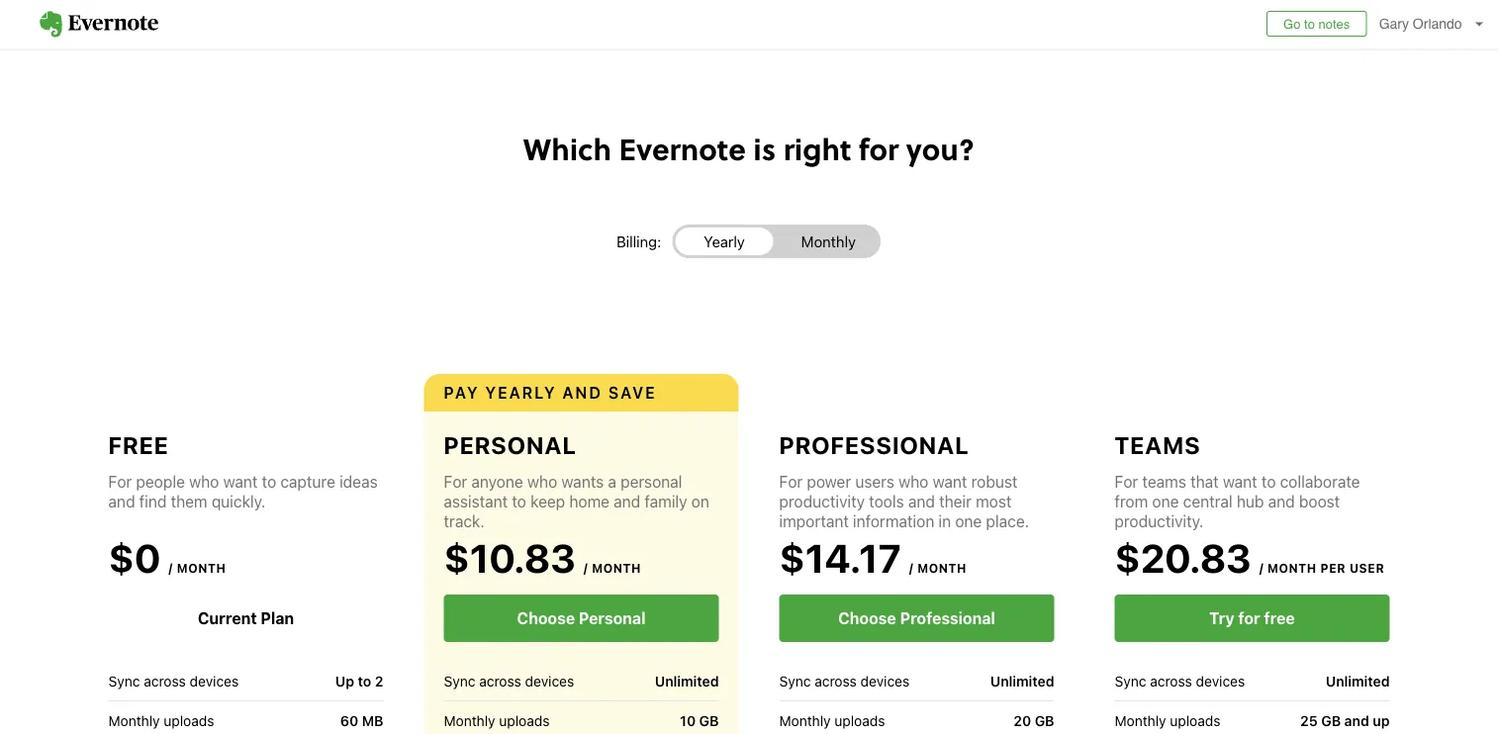 Task type: describe. For each thing, give the bounding box(es) containing it.
25 gb and up
[[1301, 713, 1390, 729]]

current plan
[[198, 609, 294, 628]]

for anyone who wants a personal assistant to keep home and family on track.
[[444, 473, 710, 531]]

and
[[563, 384, 603, 402]]

unlimited for 20 gb
[[991, 673, 1055, 690]]

$14.17 / month
[[779, 535, 967, 581]]

current plan button
[[108, 595, 384, 642]]

choose professional
[[838, 609, 996, 628]]

that
[[1191, 473, 1219, 491]]

important
[[779, 512, 849, 531]]

productivity
[[779, 492, 865, 511]]

assistant
[[444, 492, 508, 511]]

go to notes
[[1284, 16, 1350, 31]]

sync across devices for 10
[[444, 673, 574, 689]]

quickly.
[[212, 492, 266, 511]]

$0
[[108, 535, 161, 581]]

across for 20
[[815, 673, 857, 689]]

robust
[[972, 473, 1018, 491]]

go
[[1284, 16, 1301, 31]]

yearly
[[704, 233, 745, 250]]

evernote link
[[20, 0, 178, 48]]

save
[[609, 384, 657, 402]]

monthly for 10 gb
[[444, 713, 495, 729]]

in
[[939, 512, 951, 531]]

/ for $10.83
[[584, 561, 588, 575]]

and inside for power users who want robust productivity tools and their most important information in one place.
[[908, 492, 935, 511]]

2
[[375, 673, 384, 690]]

uploads for 20 gb
[[835, 713, 885, 729]]

keep
[[531, 492, 565, 511]]

/ for $14.17
[[909, 561, 914, 575]]

to inside for people who want to capture ideas and find them quickly.
[[262, 473, 276, 491]]

$10.83 / month
[[444, 535, 641, 581]]

$0 / month
[[108, 535, 226, 581]]

want for teams
[[1223, 473, 1258, 491]]

information
[[853, 512, 935, 531]]

yearly
[[485, 384, 557, 402]]

unlimited for 10 gb
[[655, 673, 719, 690]]

evernote image
[[20, 11, 178, 38]]

for teams that want to collaborate from one central hub and boost productivity.
[[1115, 473, 1360, 531]]

try for free button
[[1115, 595, 1390, 642]]

to inside the for anyone who wants a personal assistant to keep home and family on track.
[[512, 492, 526, 511]]

which evernote is right for you?
[[523, 127, 975, 169]]

monthly uploads for 20 gb
[[779, 713, 885, 729]]

to inside for teams that want to collaborate from one central hub and boost productivity.
[[1262, 473, 1276, 491]]

uploads for 60 mb
[[164, 713, 214, 729]]

one inside for teams that want to collaborate from one central hub and boost productivity.
[[1153, 492, 1179, 511]]

tools
[[869, 492, 904, 511]]

devices for 60 mb
[[190, 673, 239, 689]]

who for personal
[[527, 473, 557, 491]]

a
[[608, 473, 617, 491]]

people
[[136, 473, 185, 491]]

central
[[1183, 492, 1233, 511]]

month for $10.83
[[592, 561, 641, 575]]

devices for 25 gb and up
[[1196, 673, 1245, 689]]

unlimited for 25 gb and up
[[1326, 673, 1390, 690]]

monthly uploads for 60 mb
[[108, 713, 214, 729]]

professional
[[900, 609, 996, 628]]

home
[[569, 492, 610, 511]]

who for free
[[189, 473, 219, 491]]

most
[[976, 492, 1012, 511]]

across for 10
[[479, 673, 521, 689]]

professional
[[779, 432, 969, 459]]

uploads for 25 gb and up
[[1170, 713, 1221, 729]]

them
[[171, 492, 207, 511]]

personal
[[579, 609, 646, 628]]

family
[[645, 492, 687, 511]]

boost
[[1299, 492, 1340, 511]]

current
[[198, 609, 257, 628]]

and inside for people who want to capture ideas and find them quickly.
[[108, 492, 135, 511]]

gb for 25
[[1322, 713, 1341, 729]]

want for free
[[223, 473, 258, 491]]

sync for 10 gb
[[444, 673, 476, 689]]

notes
[[1319, 16, 1350, 31]]

gary orlando link
[[1374, 0, 1498, 48]]

who inside for power users who want robust productivity tools and their most important information in one place.
[[899, 473, 929, 491]]

sync across devices for 60
[[108, 673, 239, 689]]

you?
[[906, 127, 975, 169]]

collaborate
[[1280, 473, 1360, 491]]

and left up
[[1345, 713, 1370, 729]]

teams
[[1115, 432, 1201, 459]]

for for professional
[[779, 473, 803, 491]]

anyone
[[472, 473, 523, 491]]

gb for 10
[[699, 713, 719, 729]]

pay
[[444, 384, 480, 402]]

for for teams
[[1115, 473, 1138, 491]]

on
[[692, 492, 710, 511]]

track.
[[444, 512, 485, 531]]

/ for $0
[[169, 561, 173, 575]]

across for 60
[[144, 673, 186, 689]]

gary
[[1379, 16, 1409, 32]]

find
[[139, 492, 167, 511]]

across for 25
[[1150, 673, 1192, 689]]

10
[[680, 713, 696, 729]]

which
[[523, 127, 612, 169]]



Task type: vqa. For each thing, say whether or not it's contained in the screenshot.


Task type: locate. For each thing, give the bounding box(es) containing it.
1 gb from the left
[[699, 713, 719, 729]]

who inside the for anyone who wants a personal assistant to keep home and family on track.
[[527, 473, 557, 491]]

month inside $14.17 / month
[[918, 561, 967, 575]]

1 horizontal spatial gb
[[1035, 713, 1055, 729]]

choose personal button
[[444, 595, 719, 642]]

20 gb
[[1014, 713, 1055, 729]]

sync across devices down choose personal
[[444, 673, 574, 689]]

2 across from the left
[[479, 673, 521, 689]]

for left people
[[108, 473, 132, 491]]

sync across devices down choose professional
[[779, 673, 910, 689]]

for inside button
[[1239, 609, 1261, 628]]

devices for 10 gb
[[525, 673, 574, 689]]

pay yearly and save
[[444, 384, 657, 402]]

free
[[1264, 609, 1295, 628]]

to left keep
[[512, 492, 526, 511]]

4 / from the left
[[1260, 561, 1264, 575]]

/ up choose personal button
[[584, 561, 588, 575]]

devices down the try
[[1196, 673, 1245, 689]]

1 devices from the left
[[190, 673, 239, 689]]

who inside for people who want to capture ideas and find them quickly.
[[189, 473, 219, 491]]

for inside for power users who want robust productivity tools and their most important information in one place.
[[779, 473, 803, 491]]

month inside the $20.83 / month per user
[[1268, 561, 1317, 575]]

for
[[108, 473, 132, 491], [444, 473, 467, 491], [779, 473, 803, 491], [1115, 473, 1138, 491]]

month down in
[[918, 561, 967, 575]]

4 monthly uploads from the left
[[1115, 713, 1221, 729]]

/ inside $14.17 / month
[[909, 561, 914, 575]]

sync for 20 gb
[[779, 673, 811, 689]]

users
[[855, 473, 895, 491]]

1 who from the left
[[189, 473, 219, 491]]

month for $0
[[177, 561, 226, 575]]

for up from
[[1115, 473, 1138, 491]]

10 gb
[[680, 713, 719, 729]]

personal
[[621, 473, 682, 491]]

for for personal
[[444, 473, 467, 491]]

for inside the for anyone who wants a personal assistant to keep home and family on track.
[[444, 473, 467, 491]]

choose down $10.83 / month
[[517, 609, 575, 628]]

go to notes link
[[1267, 11, 1367, 37]]

2 sync across devices from the left
[[444, 673, 574, 689]]

1 vertical spatial for
[[1239, 609, 1261, 628]]

who up them
[[189, 473, 219, 491]]

2 gb from the left
[[1035, 713, 1055, 729]]

0 horizontal spatial gb
[[699, 713, 719, 729]]

0 vertical spatial for
[[859, 127, 899, 169]]

unlimited up 25 gb and up
[[1326, 673, 1390, 690]]

1 choose from the left
[[517, 609, 575, 628]]

gb right '20'
[[1035, 713, 1055, 729]]

for
[[859, 127, 899, 169], [1239, 609, 1261, 628]]

choose personal
[[517, 609, 646, 628]]

/ right $0
[[169, 561, 173, 575]]

right
[[784, 127, 852, 169]]

devices down choose personal
[[525, 673, 574, 689]]

/ inside the $20.83 / month per user
[[1260, 561, 1264, 575]]

place.
[[986, 512, 1029, 531]]

and left find
[[108, 492, 135, 511]]

for up "assistant"
[[444, 473, 467, 491]]

/ inside $10.83 / month
[[584, 561, 588, 575]]

gb for 20
[[1035, 713, 1055, 729]]

1 uploads from the left
[[164, 713, 214, 729]]

1 sync from the left
[[108, 673, 140, 689]]

up
[[1373, 713, 1390, 729]]

month inside $0 / month
[[177, 561, 226, 575]]

across
[[144, 673, 186, 689], [479, 673, 521, 689], [815, 673, 857, 689], [1150, 673, 1192, 689]]

0 horizontal spatial who
[[189, 473, 219, 491]]

wants
[[562, 473, 604, 491]]

free
[[108, 432, 169, 459]]

1 across from the left
[[144, 673, 186, 689]]

$20.83 / month per user
[[1115, 535, 1385, 581]]

and
[[108, 492, 135, 511], [614, 492, 641, 511], [908, 492, 935, 511], [1269, 492, 1295, 511], [1345, 713, 1370, 729]]

one down teams
[[1153, 492, 1179, 511]]

2 / from the left
[[584, 561, 588, 575]]

month up personal
[[592, 561, 641, 575]]

month up the current
[[177, 561, 226, 575]]

1 month from the left
[[177, 561, 226, 575]]

4 uploads from the left
[[1170, 713, 1221, 729]]

and inside the for anyone who wants a personal assistant to keep home and family on track.
[[614, 492, 641, 511]]

for for free
[[108, 473, 132, 491]]

4 for from the left
[[1115, 473, 1138, 491]]

3 for from the left
[[779, 473, 803, 491]]

for people who want to capture ideas and find them quickly.
[[108, 473, 378, 511]]

unlimited
[[655, 673, 719, 690], [991, 673, 1055, 690], [1326, 673, 1390, 690]]

4 devices from the left
[[1196, 673, 1245, 689]]

try for free
[[1210, 609, 1295, 628]]

gb right 25
[[1322, 713, 1341, 729]]

for power users who want robust productivity tools and their most important information in one place.
[[779, 473, 1029, 531]]

0 horizontal spatial unlimited
[[655, 673, 719, 690]]

who up tools
[[899, 473, 929, 491]]

1 / from the left
[[169, 561, 173, 575]]

hub
[[1237, 492, 1264, 511]]

one right in
[[955, 512, 982, 531]]

0 horizontal spatial one
[[955, 512, 982, 531]]

one inside for power users who want robust productivity tools and their most important information in one place.
[[955, 512, 982, 531]]

/ for $20.83
[[1260, 561, 1264, 575]]

/ down the information on the right
[[909, 561, 914, 575]]

1 unlimited from the left
[[655, 673, 719, 690]]

teams
[[1143, 473, 1187, 491]]

0 horizontal spatial choose
[[517, 609, 575, 628]]

4 sync across devices from the left
[[1115, 673, 1245, 689]]

personal
[[444, 432, 577, 459]]

who up keep
[[527, 473, 557, 491]]

1 horizontal spatial who
[[527, 473, 557, 491]]

and down a
[[614, 492, 641, 511]]

for up productivity
[[779, 473, 803, 491]]

choose down $14.17 / month
[[838, 609, 896, 628]]

3 month from the left
[[918, 561, 967, 575]]

choose for choose professional
[[838, 609, 896, 628]]

/
[[169, 561, 173, 575], [584, 561, 588, 575], [909, 561, 914, 575], [1260, 561, 1264, 575]]

try
[[1210, 609, 1235, 628]]

want up hub
[[1223, 473, 1258, 491]]

2 month from the left
[[592, 561, 641, 575]]

want inside for power users who want robust productivity tools and their most important information in one place.
[[933, 473, 967, 491]]

2 horizontal spatial want
[[1223, 473, 1258, 491]]

want inside for teams that want to collaborate from one central hub and boost productivity.
[[1223, 473, 1258, 491]]

2 monthly uploads from the left
[[444, 713, 550, 729]]

and left their
[[908, 492, 935, 511]]

to up quickly.
[[262, 473, 276, 491]]

0 horizontal spatial for
[[859, 127, 899, 169]]

4 month from the left
[[1268, 561, 1317, 575]]

for inside for people who want to capture ideas and find them quickly.
[[108, 473, 132, 491]]

1 vertical spatial one
[[955, 512, 982, 531]]

4 sync from the left
[[1115, 673, 1147, 689]]

unlimited up 10
[[655, 673, 719, 690]]

user
[[1350, 561, 1385, 575]]

orlando
[[1413, 16, 1463, 32]]

devices down the current
[[190, 673, 239, 689]]

1 sync across devices from the left
[[108, 673, 239, 689]]

2 uploads from the left
[[499, 713, 550, 729]]

choose professional button
[[779, 595, 1055, 642]]

month for $20.83
[[1268, 561, 1317, 575]]

25
[[1301, 713, 1318, 729]]

uploads for 10 gb
[[499, 713, 550, 729]]

monthly for 60 mb
[[108, 713, 160, 729]]

2 want from the left
[[933, 473, 967, 491]]

to inside go to notes link
[[1305, 16, 1315, 31]]

3 want from the left
[[1223, 473, 1258, 491]]

1 want from the left
[[223, 473, 258, 491]]

0 horizontal spatial want
[[223, 473, 258, 491]]

billing:
[[617, 233, 662, 250]]

3 across from the left
[[815, 673, 857, 689]]

want
[[223, 473, 258, 491], [933, 473, 967, 491], [1223, 473, 1258, 491]]

want up their
[[933, 473, 967, 491]]

monthly for 25 gb and up
[[1115, 713, 1167, 729]]

3 who from the left
[[899, 473, 929, 491]]

1 for from the left
[[108, 473, 132, 491]]

sync across devices down the current
[[108, 673, 239, 689]]

is
[[754, 127, 776, 169]]

to right go
[[1305, 16, 1315, 31]]

gb
[[699, 713, 719, 729], [1035, 713, 1055, 729], [1322, 713, 1341, 729]]

and inside for teams that want to collaborate from one central hub and boost productivity.
[[1269, 492, 1295, 511]]

3 / from the left
[[909, 561, 914, 575]]

up
[[335, 673, 354, 690]]

monthly uploads for 25 gb and up
[[1115, 713, 1221, 729]]

monthly for 20 gb
[[779, 713, 831, 729]]

2 sync from the left
[[444, 673, 476, 689]]

2 horizontal spatial who
[[899, 473, 929, 491]]

60
[[340, 713, 358, 729]]

and right hub
[[1269, 492, 1295, 511]]

3 monthly uploads from the left
[[779, 713, 885, 729]]

3 gb from the left
[[1322, 713, 1341, 729]]

2 devices from the left
[[525, 673, 574, 689]]

2 horizontal spatial unlimited
[[1326, 673, 1390, 690]]

for right the try
[[1239, 609, 1261, 628]]

month for $14.17
[[918, 561, 967, 575]]

choose for choose personal
[[517, 609, 575, 628]]

2 choose from the left
[[838, 609, 896, 628]]

to left 2
[[358, 673, 371, 690]]

one
[[1153, 492, 1179, 511], [955, 512, 982, 531]]

1 monthly uploads from the left
[[108, 713, 214, 729]]

power
[[807, 473, 851, 491]]

$14.17
[[779, 535, 902, 581]]

mb
[[362, 713, 384, 729]]

gary orlando
[[1379, 16, 1463, 32]]

for inside for teams that want to collaborate from one central hub and boost productivity.
[[1115, 473, 1138, 491]]

for right right
[[859, 127, 899, 169]]

/ up try for free button
[[1260, 561, 1264, 575]]

per
[[1321, 561, 1346, 575]]

want up quickly.
[[223, 473, 258, 491]]

3 devices from the left
[[861, 673, 910, 689]]

sync across devices for 25
[[1115, 673, 1245, 689]]

month
[[177, 561, 226, 575], [592, 561, 641, 575], [918, 561, 967, 575], [1268, 561, 1317, 575]]

60 mb
[[340, 713, 384, 729]]

$20.83
[[1115, 535, 1252, 581]]

monthly uploads
[[108, 713, 214, 729], [444, 713, 550, 729], [779, 713, 885, 729], [1115, 713, 1221, 729]]

capture
[[280, 473, 335, 491]]

2 who from the left
[[527, 473, 557, 491]]

unlimited up '20'
[[991, 673, 1055, 690]]

2 horizontal spatial gb
[[1322, 713, 1341, 729]]

3 sync from the left
[[779, 673, 811, 689]]

gb right 10
[[699, 713, 719, 729]]

$10.83
[[444, 535, 576, 581]]

20
[[1014, 713, 1031, 729]]

uploads
[[164, 713, 214, 729], [499, 713, 550, 729], [835, 713, 885, 729], [1170, 713, 1221, 729]]

sync for 25 gb and up
[[1115, 673, 1147, 689]]

month left per
[[1268, 561, 1317, 575]]

2 for from the left
[[444, 473, 467, 491]]

3 uploads from the left
[[835, 713, 885, 729]]

month inside $10.83 / month
[[592, 561, 641, 575]]

to up hub
[[1262, 473, 1276, 491]]

up to 2
[[335, 673, 384, 690]]

4 across from the left
[[1150, 673, 1192, 689]]

3 sync across devices from the left
[[779, 673, 910, 689]]

3 unlimited from the left
[[1326, 673, 1390, 690]]

sync across devices
[[108, 673, 239, 689], [444, 673, 574, 689], [779, 673, 910, 689], [1115, 673, 1245, 689]]

sync across devices for 20
[[779, 673, 910, 689]]

from
[[1115, 492, 1148, 511]]

productivity.
[[1115, 512, 1204, 531]]

2 unlimited from the left
[[991, 673, 1055, 690]]

ideas
[[340, 473, 378, 491]]

to
[[1305, 16, 1315, 31], [262, 473, 276, 491], [1262, 473, 1276, 491], [512, 492, 526, 511], [358, 673, 371, 690]]

devices
[[190, 673, 239, 689], [525, 673, 574, 689], [861, 673, 910, 689], [1196, 673, 1245, 689]]

want inside for people who want to capture ideas and find them quickly.
[[223, 473, 258, 491]]

1 horizontal spatial one
[[1153, 492, 1179, 511]]

plan
[[261, 609, 294, 628]]

1 horizontal spatial want
[[933, 473, 967, 491]]

1 horizontal spatial choose
[[838, 609, 896, 628]]

/ inside $0 / month
[[169, 561, 173, 575]]

sync for 60 mb
[[108, 673, 140, 689]]

devices for 20 gb
[[861, 673, 910, 689]]

sync across devices down the try
[[1115, 673, 1245, 689]]

devices down choose professional
[[861, 673, 910, 689]]

0 vertical spatial one
[[1153, 492, 1179, 511]]

1 horizontal spatial for
[[1239, 609, 1261, 628]]

evernote
[[619, 127, 746, 169]]

monthly uploads for 10 gb
[[444, 713, 550, 729]]

1 horizontal spatial unlimited
[[991, 673, 1055, 690]]



